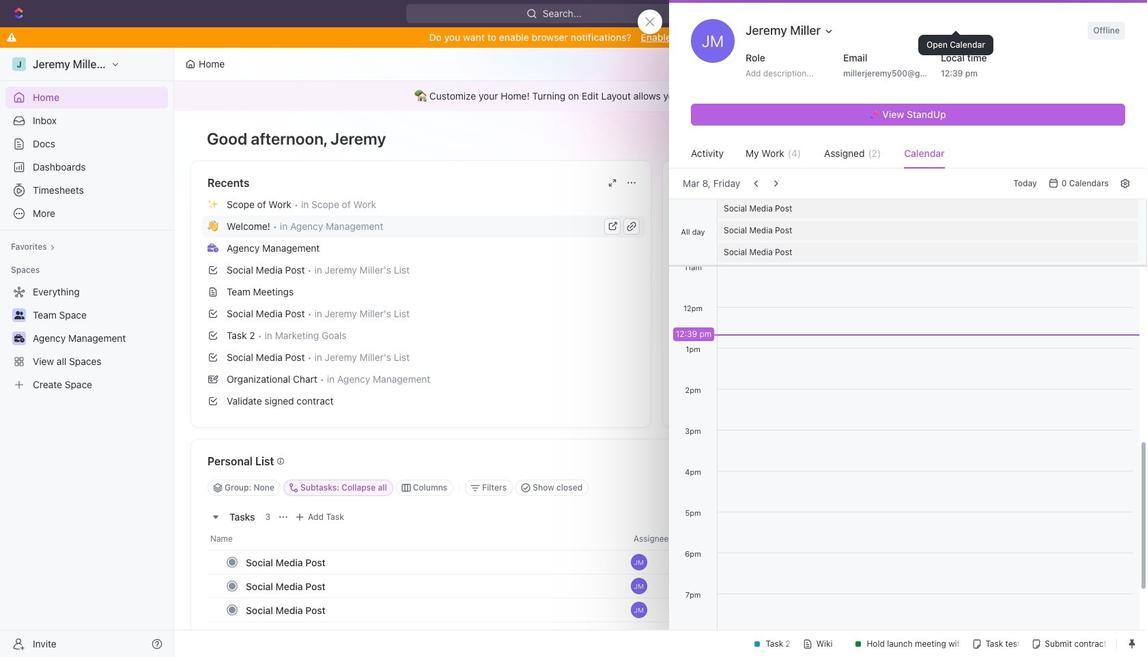 Task type: vqa. For each thing, say whether or not it's contained in the screenshot.
the leftmost business time icon
yes



Task type: describe. For each thing, give the bounding box(es) containing it.
jeremy miller's workspace, , element
[[12, 57, 26, 71]]

sidebar navigation
[[0, 48, 177, 658]]



Task type: locate. For each thing, give the bounding box(es) containing it.
tree inside "sidebar" navigation
[[5, 281, 168, 396]]

alert
[[174, 81, 1140, 111]]

user group image
[[14, 312, 24, 320]]

business time image
[[208, 244, 219, 252], [14, 335, 24, 343]]

0 vertical spatial business time image
[[208, 244, 219, 252]]

0 horizontal spatial business time image
[[14, 335, 24, 343]]

1 vertical spatial business time image
[[14, 335, 24, 343]]

1 horizontal spatial business time image
[[208, 244, 219, 252]]

tree
[[5, 281, 168, 396]]



